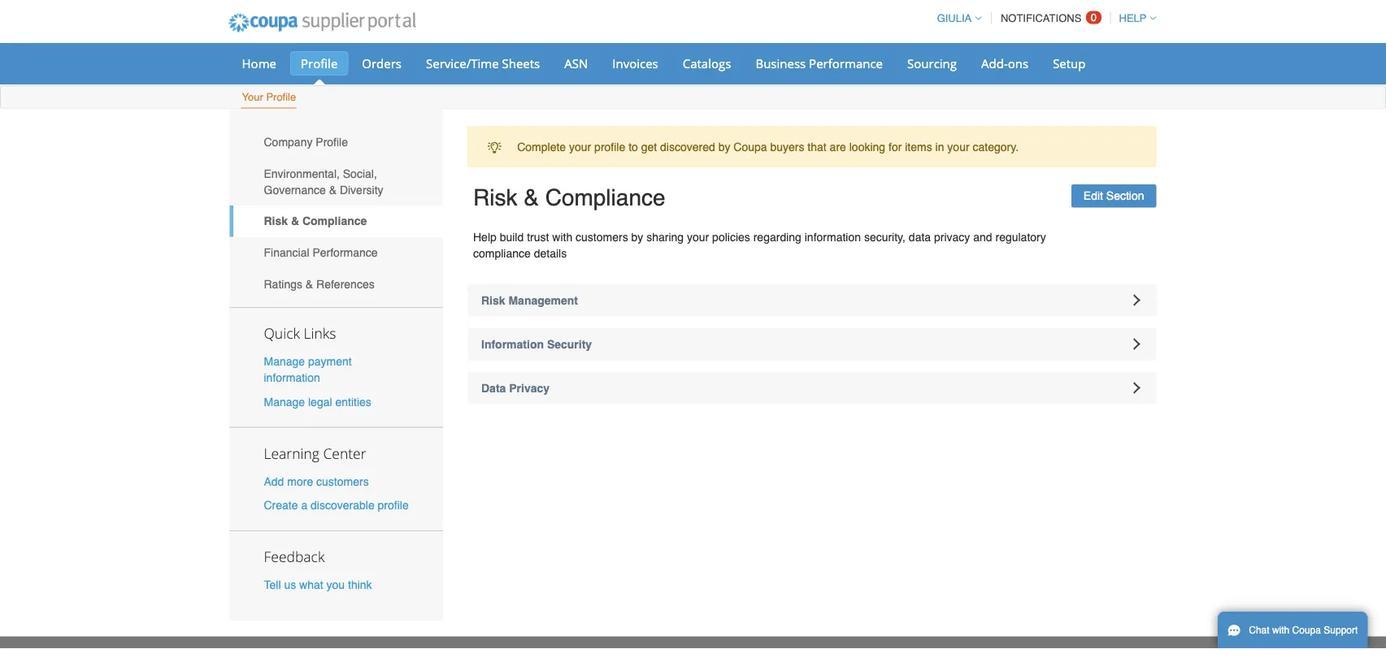 Task type: locate. For each thing, give the bounding box(es) containing it.
invoices link
[[602, 51, 669, 76]]

compliance
[[546, 185, 666, 211], [303, 215, 367, 228]]

1 vertical spatial with
[[1273, 626, 1290, 637]]

by
[[719, 140, 731, 154], [632, 231, 644, 244]]

details
[[534, 247, 567, 260]]

privacy
[[935, 231, 971, 244]]

0 vertical spatial manage
[[264, 356, 305, 369]]

performance right business
[[810, 55, 883, 72]]

add-ons
[[982, 55, 1029, 72]]

governance
[[264, 183, 326, 196]]

manage for manage payment information
[[264, 356, 305, 369]]

your right the 'sharing'
[[687, 231, 710, 244]]

what
[[299, 579, 323, 592]]

1 horizontal spatial by
[[719, 140, 731, 154]]

chat
[[1250, 626, 1270, 637]]

1 horizontal spatial customers
[[576, 231, 629, 244]]

information
[[805, 231, 861, 244], [264, 372, 320, 385]]

navigation
[[930, 2, 1157, 34]]

environmental, social, governance & diversity link
[[230, 158, 443, 206]]

1 manage from the top
[[264, 356, 305, 369]]

1 horizontal spatial with
[[1273, 626, 1290, 637]]

with right "chat"
[[1273, 626, 1290, 637]]

and
[[974, 231, 993, 244]]

0 vertical spatial customers
[[576, 231, 629, 244]]

by right discovered
[[719, 140, 731, 154]]

information up manage legal entities
[[264, 372, 320, 385]]

profile link
[[290, 51, 348, 76]]

0 horizontal spatial performance
[[313, 246, 378, 259]]

security,
[[865, 231, 906, 244]]

information left security,
[[805, 231, 861, 244]]

& right ratings
[[306, 278, 313, 291]]

entities
[[336, 396, 372, 409]]

coupa inside alert
[[734, 140, 768, 154]]

0 vertical spatial coupa
[[734, 140, 768, 154]]

data privacy heading
[[468, 372, 1157, 405]]

0 horizontal spatial customers
[[317, 475, 369, 488]]

help
[[1120, 12, 1147, 24], [473, 231, 497, 244]]

add-ons link
[[971, 51, 1040, 76]]

0 horizontal spatial help
[[473, 231, 497, 244]]

&
[[329, 183, 337, 196], [524, 185, 539, 211], [291, 215, 299, 228], [306, 278, 313, 291]]

1 vertical spatial information
[[264, 372, 320, 385]]

1 horizontal spatial information
[[805, 231, 861, 244]]

risk down the compliance
[[482, 294, 506, 307]]

ratings & references link
[[230, 269, 443, 300]]

coupa supplier portal image
[[218, 2, 427, 43]]

profile right discoverable
[[378, 499, 409, 512]]

home
[[242, 55, 277, 72]]

complete your profile to get discovered by coupa buyers that are looking for items in your category. alert
[[468, 126, 1157, 168]]

category.
[[973, 140, 1019, 154]]

service/time sheets link
[[416, 51, 551, 76]]

help inside 'help build trust with customers by sharing your policies regarding information security, data privacy and regulatory compliance details'
[[473, 231, 497, 244]]

2 vertical spatial profile
[[316, 136, 348, 149]]

1 vertical spatial profile
[[378, 499, 409, 512]]

manage legal entities link
[[264, 396, 372, 409]]

add-
[[982, 55, 1008, 72]]

0 vertical spatial with
[[553, 231, 573, 244]]

by left the 'sharing'
[[632, 231, 644, 244]]

1 vertical spatial compliance
[[303, 215, 367, 228]]

risk up financial
[[264, 215, 288, 228]]

compliance down to
[[546, 185, 666, 211]]

& up trust
[[524, 185, 539, 211]]

tell us what you think button
[[264, 577, 372, 594]]

company profile link
[[230, 126, 443, 158]]

navigation containing notifications 0
[[930, 2, 1157, 34]]

giulia
[[938, 12, 972, 24]]

1 vertical spatial profile
[[266, 91, 296, 103]]

service/time sheets
[[426, 55, 540, 72]]

help right 0
[[1120, 12, 1147, 24]]

privacy
[[509, 382, 550, 395]]

data privacy button
[[468, 372, 1157, 405]]

social,
[[343, 167, 377, 180]]

0 horizontal spatial your
[[569, 140, 592, 154]]

discovered
[[661, 140, 716, 154]]

1 horizontal spatial profile
[[595, 140, 626, 154]]

risk up the build
[[473, 185, 518, 211]]

profile left to
[[595, 140, 626, 154]]

by inside alert
[[719, 140, 731, 154]]

us
[[284, 579, 296, 592]]

0 vertical spatial help
[[1120, 12, 1147, 24]]

1 vertical spatial by
[[632, 231, 644, 244]]

compliance up financial performance link
[[303, 215, 367, 228]]

more
[[287, 475, 313, 488]]

customers
[[576, 231, 629, 244], [317, 475, 369, 488]]

section
[[1107, 190, 1145, 203]]

risk & compliance
[[473, 185, 666, 211], [264, 215, 367, 228]]

coupa left support on the bottom right of the page
[[1293, 626, 1322, 637]]

your inside 'help build trust with customers by sharing your policies regarding information security, data privacy and regulatory compliance details'
[[687, 231, 710, 244]]

1 horizontal spatial performance
[[810, 55, 883, 72]]

profile up 'environmental, social, governance & diversity' link
[[316, 136, 348, 149]]

your right complete
[[569, 140, 592, 154]]

performance up references at top
[[313, 246, 378, 259]]

profile down coupa supplier portal image
[[301, 55, 338, 72]]

manage payment information
[[264, 356, 352, 385]]

0 horizontal spatial by
[[632, 231, 644, 244]]

performance for business performance
[[810, 55, 883, 72]]

0 horizontal spatial with
[[553, 231, 573, 244]]

catalogs link
[[673, 51, 742, 76]]

0 vertical spatial performance
[[810, 55, 883, 72]]

edit section link
[[1072, 185, 1157, 208]]

that
[[808, 140, 827, 154]]

profile for your profile
[[266, 91, 296, 103]]

1 horizontal spatial your
[[687, 231, 710, 244]]

your right in
[[948, 140, 970, 154]]

setup
[[1054, 55, 1086, 72]]

1 vertical spatial risk & compliance
[[264, 215, 367, 228]]

1 horizontal spatial risk & compliance
[[473, 185, 666, 211]]

1 vertical spatial help
[[473, 231, 497, 244]]

risk & compliance up trust
[[473, 185, 666, 211]]

1 horizontal spatial coupa
[[1293, 626, 1322, 637]]

with up details
[[553, 231, 573, 244]]

risk & compliance up financial performance at the top left of the page
[[264, 215, 367, 228]]

ratings & references
[[264, 278, 375, 291]]

1 vertical spatial manage
[[264, 396, 305, 409]]

policies
[[713, 231, 751, 244]]

0 vertical spatial compliance
[[546, 185, 666, 211]]

chat with coupa support button
[[1219, 613, 1369, 650]]

you
[[327, 579, 345, 592]]

manage left legal
[[264, 396, 305, 409]]

edit section
[[1084, 190, 1145, 203]]

0 horizontal spatial information
[[264, 372, 320, 385]]

invoices
[[613, 55, 659, 72]]

add
[[264, 475, 284, 488]]

1 vertical spatial performance
[[313, 246, 378, 259]]

manage
[[264, 356, 305, 369], [264, 396, 305, 409]]

performance
[[810, 55, 883, 72], [313, 246, 378, 259]]

2 horizontal spatial your
[[948, 140, 970, 154]]

customers up discoverable
[[317, 475, 369, 488]]

profile for company profile
[[316, 136, 348, 149]]

0 horizontal spatial compliance
[[303, 215, 367, 228]]

2 vertical spatial risk
[[482, 294, 506, 307]]

orders
[[362, 55, 402, 72]]

manage inside manage payment information
[[264, 356, 305, 369]]

learning center
[[264, 444, 367, 463]]

for
[[889, 140, 902, 154]]

1 vertical spatial customers
[[317, 475, 369, 488]]

help up the compliance
[[473, 231, 497, 244]]

& left diversity
[[329, 183, 337, 196]]

profile right 'your'
[[266, 91, 296, 103]]

information inside 'help build trust with customers by sharing your policies regarding information security, data privacy and regulatory compliance details'
[[805, 231, 861, 244]]

1 vertical spatial risk
[[264, 215, 288, 228]]

0 vertical spatial by
[[719, 140, 731, 154]]

1 horizontal spatial compliance
[[546, 185, 666, 211]]

manage for manage legal entities
[[264, 396, 305, 409]]

add more customers link
[[264, 475, 369, 488]]

0 vertical spatial information
[[805, 231, 861, 244]]

1 vertical spatial coupa
[[1293, 626, 1322, 637]]

0 horizontal spatial coupa
[[734, 140, 768, 154]]

1 horizontal spatial help
[[1120, 12, 1147, 24]]

0 vertical spatial profile
[[595, 140, 626, 154]]

customers left the 'sharing'
[[576, 231, 629, 244]]

your profile link
[[241, 87, 297, 109]]

business
[[756, 55, 806, 72]]

catalogs
[[683, 55, 732, 72]]

data
[[482, 382, 506, 395]]

risk management heading
[[468, 284, 1157, 317]]

0 vertical spatial risk & compliance
[[473, 185, 666, 211]]

coupa left buyers at the right top of the page
[[734, 140, 768, 154]]

2 manage from the top
[[264, 396, 305, 409]]

help build trust with customers by sharing your policies regarding information security, data privacy and regulatory compliance details
[[473, 231, 1047, 260]]

manage down quick
[[264, 356, 305, 369]]

& down governance
[[291, 215, 299, 228]]



Task type: vqa. For each thing, say whether or not it's contained in the screenshot.
1038's Sibanye-Stillwater
no



Task type: describe. For each thing, give the bounding box(es) containing it.
center
[[323, 444, 367, 463]]

with inside chat with coupa support button
[[1273, 626, 1290, 637]]

notifications 0
[[1001, 11, 1097, 24]]

sourcing link
[[897, 51, 968, 76]]

build
[[500, 231, 524, 244]]

complete your profile to get discovered by coupa buyers that are looking for items in your category.
[[518, 140, 1019, 154]]

feedback
[[264, 548, 325, 567]]

sheets
[[502, 55, 540, 72]]

performance for financial performance
[[313, 246, 378, 259]]

0 horizontal spatial risk & compliance
[[264, 215, 367, 228]]

manage payment information link
[[264, 356, 352, 385]]

quick
[[264, 324, 300, 343]]

links
[[304, 324, 336, 343]]

data privacy
[[482, 382, 550, 395]]

information inside manage payment information
[[264, 372, 320, 385]]

help for help
[[1120, 12, 1147, 24]]

think
[[348, 579, 372, 592]]

environmental,
[[264, 167, 340, 180]]

& inside environmental, social, governance & diversity
[[329, 183, 337, 196]]

trust
[[527, 231, 549, 244]]

complete
[[518, 140, 566, 154]]

& inside 'link'
[[306, 278, 313, 291]]

with inside 'help build trust with customers by sharing your policies regarding information security, data privacy and regulatory compliance details'
[[553, 231, 573, 244]]

create
[[264, 499, 298, 512]]

risk inside dropdown button
[[482, 294, 506, 307]]

tell us what you think
[[264, 579, 372, 592]]

management
[[509, 294, 578, 307]]

tell
[[264, 579, 281, 592]]

create a discoverable profile
[[264, 499, 409, 512]]

add more customers
[[264, 475, 369, 488]]

your profile
[[242, 91, 296, 103]]

customers inside 'help build trust with customers by sharing your policies regarding information security, data privacy and regulatory compliance details'
[[576, 231, 629, 244]]

looking
[[850, 140, 886, 154]]

items
[[906, 140, 933, 154]]

information security button
[[468, 328, 1157, 361]]

support
[[1325, 626, 1359, 637]]

quick links
[[264, 324, 336, 343]]

discoverable
[[311, 499, 375, 512]]

company
[[264, 136, 313, 149]]

0 horizontal spatial profile
[[378, 499, 409, 512]]

in
[[936, 140, 945, 154]]

are
[[830, 140, 847, 154]]

financial performance
[[264, 246, 378, 259]]

0 vertical spatial risk
[[473, 185, 518, 211]]

company profile
[[264, 136, 348, 149]]

information
[[482, 338, 544, 351]]

help for help build trust with customers by sharing your policies regarding information security, data privacy and regulatory compliance details
[[473, 231, 497, 244]]

buyers
[[771, 140, 805, 154]]

manage legal entities
[[264, 396, 372, 409]]

profile inside complete your profile to get discovered by coupa buyers that are looking for items in your category. alert
[[595, 140, 626, 154]]

compliance
[[473, 247, 531, 260]]

help link
[[1112, 12, 1157, 24]]

asn
[[565, 55, 588, 72]]

risk & compliance link
[[230, 206, 443, 237]]

by inside 'help build trust with customers by sharing your policies regarding information security, data privacy and regulatory compliance details'
[[632, 231, 644, 244]]

giulia link
[[930, 12, 982, 24]]

get
[[642, 140, 657, 154]]

sourcing
[[908, 55, 957, 72]]

business performance link
[[745, 51, 894, 76]]

risk management button
[[468, 284, 1157, 317]]

financial performance link
[[230, 237, 443, 269]]

financial
[[264, 246, 310, 259]]

notifications
[[1001, 12, 1082, 24]]

information security heading
[[468, 328, 1157, 361]]

0
[[1092, 11, 1097, 24]]

home link
[[231, 51, 287, 76]]

your
[[242, 91, 263, 103]]

edit
[[1084, 190, 1104, 203]]

diversity
[[340, 183, 384, 196]]

data
[[909, 231, 932, 244]]

coupa inside button
[[1293, 626, 1322, 637]]

regarding
[[754, 231, 802, 244]]

regulatory
[[996, 231, 1047, 244]]

a
[[301, 499, 308, 512]]

learning
[[264, 444, 320, 463]]

payment
[[308, 356, 352, 369]]

ratings
[[264, 278, 303, 291]]

service/time
[[426, 55, 499, 72]]

0 vertical spatial profile
[[301, 55, 338, 72]]

legal
[[308, 396, 332, 409]]

asn link
[[554, 51, 599, 76]]

ons
[[1008, 55, 1029, 72]]

sharing
[[647, 231, 684, 244]]

chat with coupa support
[[1250, 626, 1359, 637]]

references
[[317, 278, 375, 291]]



